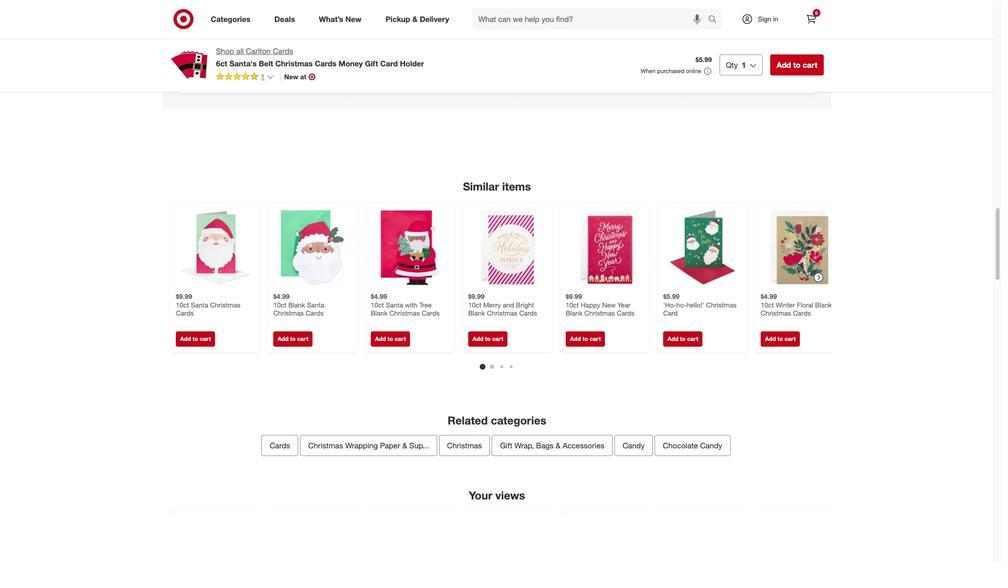 Task type: vqa. For each thing, say whether or not it's contained in the screenshot.


Task type: locate. For each thing, give the bounding box(es) containing it.
& right pickup
[[413, 14, 418, 24]]

blank inside $9.99 10ct merry and bright blank christmas cards
[[469, 309, 485, 318]]

5 10ct from the left
[[566, 301, 579, 309]]

$9.99 10ct happy new year blank christmas cards
[[566, 293, 635, 318]]

blank inside $4.99 10ct santa with tree blank christmas cards
[[371, 309, 388, 318]]

1 horizontal spatial new
[[346, 14, 362, 24]]

bags
[[536, 441, 554, 451]]

christmas link
[[439, 436, 490, 457]]

add for $4.99 10ct blank santa christmas cards
[[278, 336, 289, 343]]

to for $9.99 10ct santa christmas cards
[[193, 336, 198, 343]]

0 horizontal spatial &
[[403, 441, 407, 451]]

$4.99 10ct santa with tree blank christmas cards
[[371, 293, 440, 318]]

gift
[[365, 59, 378, 68], [500, 441, 513, 451]]

2 horizontal spatial $9.99
[[566, 293, 582, 301]]

2 horizontal spatial $4.99
[[761, 293, 778, 301]]

gift left wrap,
[[500, 441, 513, 451]]

chocolate
[[663, 441, 698, 451]]

1 horizontal spatial $9.99
[[469, 293, 485, 301]]

gift inside the shop all carlton cards 6ct santa's belt christmas cards money gift card holder
[[365, 59, 378, 68]]

0 horizontal spatial 1
[[261, 73, 265, 81]]

add to cart for $9.99 10ct santa christmas cards
[[180, 336, 211, 343]]

add down $4.99 10ct blank santa christmas cards
[[278, 336, 289, 343]]

$5.99 up 'ho-
[[664, 293, 680, 301]]

2 horizontal spatial new
[[603, 301, 616, 309]]

2 $4.99 from the left
[[371, 293, 387, 301]]

what's new link
[[311, 9, 374, 30]]

related categories
[[448, 414, 547, 428]]

christmas wrapping paper & sup... link
[[300, 436, 437, 457]]

add to cart button for $4.99 10ct blank santa christmas cards
[[274, 332, 313, 347]]

1 horizontal spatial candy
[[701, 441, 723, 451]]

add for $4.99 10ct winter floral blank christmas cards
[[766, 336, 776, 343]]

happy
[[581, 301, 601, 309]]

card left holder
[[380, 59, 398, 68]]

candy left chocolate
[[623, 441, 645, 451]]

2 candy from the left
[[701, 441, 723, 451]]

0 horizontal spatial new
[[284, 73, 299, 81]]

winter
[[776, 301, 796, 309]]

$9.99 inside $9.99 10ct santa christmas cards
[[176, 293, 192, 301]]

add to cart button for $9.99 10ct merry and bright blank christmas cards
[[469, 332, 508, 347]]

$9.99 10ct santa christmas cards
[[176, 293, 241, 318]]

3 10ct from the left
[[371, 301, 384, 309]]

$4.99 inside $4.99 10ct santa with tree blank christmas cards
[[371, 293, 387, 301]]

3 $9.99 from the left
[[566, 293, 582, 301]]

christmas
[[275, 59, 313, 68], [210, 301, 241, 309], [707, 301, 737, 309], [274, 309, 304, 318], [390, 309, 420, 318], [487, 309, 518, 318], [585, 309, 615, 318], [761, 309, 792, 318], [308, 441, 343, 451], [447, 441, 482, 451]]

qty 1
[[726, 60, 746, 70]]

with
[[405, 301, 418, 309]]

$5.99 for $5.99 'ho-ho-hello!' christmas card
[[664, 293, 680, 301]]

q&a button
[[186, 9, 809, 40]]

0 horizontal spatial santa
[[191, 301, 208, 309]]

$9.99
[[176, 293, 192, 301], [469, 293, 485, 301], [566, 293, 582, 301]]

to for $9.99 10ct merry and bright blank christmas cards
[[485, 336, 491, 343]]

ask a question button
[[210, 44, 277, 65]]

cart down $9.99 10ct santa christmas cards
[[200, 336, 211, 343]]

$5.99 for $5.99
[[696, 56, 712, 64]]

10ct merry and bright blank christmas cards image
[[469, 209, 547, 287]]

1 vertical spatial gift
[[500, 441, 513, 451]]

1 candy from the left
[[623, 441, 645, 451]]

santa for $9.99
[[191, 301, 208, 309]]

10ct inside $9.99 10ct merry and bright blank christmas cards
[[469, 301, 482, 309]]

gift right money
[[365, 59, 378, 68]]

cart down "happy" on the bottom right of the page
[[590, 336, 601, 343]]

$9.99 inside $9.99 10ct merry and bright blank christmas cards
[[469, 293, 485, 301]]

cart for $5.99 'ho-ho-hello!' christmas card
[[688, 336, 699, 343]]

blank inside $4.99 10ct blank santa christmas cards
[[289, 301, 305, 309]]

0 horizontal spatial card
[[380, 59, 398, 68]]

card inside the shop all carlton cards 6ct santa's belt christmas cards money gift card holder
[[380, 59, 398, 68]]

0 horizontal spatial $4.99
[[274, 293, 290, 301]]

0 horizontal spatial candy
[[623, 441, 645, 451]]

2 10ct from the left
[[274, 301, 287, 309]]

$4.99 inside $4.99 10ct blank santa christmas cards
[[274, 293, 290, 301]]

blank inside $9.99 10ct happy new year blank christmas cards
[[566, 309, 583, 318]]

1 horizontal spatial santa
[[307, 301, 325, 309]]

chocolate candy link
[[655, 436, 731, 457]]

cards inside $9.99 10ct happy new year blank christmas cards
[[617, 309, 635, 318]]

new inside $9.99 10ct happy new year blank christmas cards
[[603, 301, 616, 309]]

1 10ct from the left
[[176, 301, 189, 309]]

cart down $4.99 10ct blank santa christmas cards
[[297, 336, 309, 343]]

0 vertical spatial 1
[[742, 60, 746, 70]]

6 10ct from the left
[[761, 301, 774, 309]]

christmas wrapping paper & sup...
[[308, 441, 429, 451]]

search
[[704, 15, 727, 25]]

floral
[[797, 301, 814, 309]]

carlton
[[246, 46, 271, 56]]

2 horizontal spatial santa
[[386, 301, 403, 309]]

10ct inside $9.99 10ct happy new year blank christmas cards
[[566, 301, 579, 309]]

new at
[[284, 73, 307, 81]]

1 horizontal spatial card
[[664, 309, 678, 318]]

0 vertical spatial gift
[[365, 59, 378, 68]]

2 $9.99 from the left
[[469, 293, 485, 301]]

q&a
[[210, 19, 230, 30]]

2 vertical spatial new
[[603, 301, 616, 309]]

1 horizontal spatial 1
[[742, 60, 746, 70]]

add to cart for $4.99 10ct santa with tree blank christmas cards
[[375, 336, 406, 343]]

1 horizontal spatial $5.99
[[696, 56, 712, 64]]

cart down $4.99 10ct santa with tree blank christmas cards
[[395, 336, 406, 343]]

add down 'ho-
[[668, 336, 679, 343]]

add down 'winter' at the right bottom of the page
[[766, 336, 776, 343]]

cart down hello!' in the bottom right of the page
[[688, 336, 699, 343]]

0 horizontal spatial $5.99
[[664, 293, 680, 301]]

candy inside chocolate candy link
[[701, 441, 723, 451]]

10ct blank santa christmas cards image
[[274, 209, 352, 287]]

card down 'ho-
[[664, 309, 678, 318]]

0 horizontal spatial gift
[[365, 59, 378, 68]]

new left 'year'
[[603, 301, 616, 309]]

10ct inside $4.99 10ct santa with tree blank christmas cards
[[371, 301, 384, 309]]

blank for 10ct happy new year blank christmas cards
[[566, 309, 583, 318]]

& for christmas wrapping paper & sup...
[[403, 441, 407, 451]]

1 vertical spatial $5.99
[[664, 293, 680, 301]]

10ct inside $4.99 10ct winter floral blank christmas cards
[[761, 301, 774, 309]]

paper
[[380, 441, 401, 451]]

$5.99 up online
[[696, 56, 712, 64]]

new
[[346, 14, 362, 24], [284, 73, 299, 81], [603, 301, 616, 309]]

ask
[[217, 49, 230, 59]]

0 vertical spatial card
[[380, 59, 398, 68]]

gift wrap, bags & accessories
[[500, 441, 605, 451]]

add
[[777, 60, 792, 70], [180, 336, 191, 343], [278, 336, 289, 343], [375, 336, 386, 343], [473, 336, 484, 343], [570, 336, 581, 343], [668, 336, 679, 343], [766, 336, 776, 343]]

to for $4.99 10ct santa with tree blank christmas cards
[[388, 336, 393, 343]]

cart down 'winter' at the right bottom of the page
[[785, 336, 796, 343]]

qty
[[726, 60, 738, 70]]

3 santa from the left
[[386, 301, 403, 309]]

1 down the belt
[[261, 73, 265, 81]]

add down merry
[[473, 336, 484, 343]]

add to cart button
[[771, 55, 824, 76], [176, 332, 215, 347], [274, 332, 313, 347], [371, 332, 410, 347], [469, 332, 508, 347], [566, 332, 606, 347], [664, 332, 703, 347], [761, 332, 801, 347]]

christmas inside the shop all carlton cards 6ct santa's belt christmas cards money gift card holder
[[275, 59, 313, 68]]

2 horizontal spatial &
[[556, 441, 561, 451]]

when
[[641, 67, 656, 75]]

add down "happy" on the bottom right of the page
[[570, 336, 581, 343]]

& left sup...
[[403, 441, 407, 451]]

add down $4.99 10ct santa with tree blank christmas cards
[[375, 336, 386, 343]]

1 vertical spatial card
[[664, 309, 678, 318]]

blank
[[289, 301, 305, 309], [816, 301, 832, 309], [371, 309, 388, 318], [469, 309, 485, 318], [566, 309, 583, 318]]

santa inside $4.99 10ct santa with tree blank christmas cards
[[386, 301, 403, 309]]

'ho-ho-hello!' christmas card image
[[664, 209, 742, 287]]

views
[[496, 489, 525, 503]]

add down in
[[777, 60, 792, 70]]

christmas inside $5.99 'ho-ho-hello!' christmas card
[[707, 301, 737, 309]]

10ct
[[176, 301, 189, 309], [274, 301, 287, 309], [371, 301, 384, 309], [469, 301, 482, 309], [566, 301, 579, 309], [761, 301, 774, 309]]

card
[[380, 59, 398, 68], [664, 309, 678, 318]]

$4.99
[[274, 293, 290, 301], [371, 293, 387, 301], [761, 293, 778, 301]]

new left at
[[284, 73, 299, 81]]

shop
[[216, 46, 234, 56]]

1 santa from the left
[[191, 301, 208, 309]]

10ct inside $9.99 10ct santa christmas cards
[[176, 301, 189, 309]]

candy link
[[615, 436, 653, 457]]

wrapping
[[345, 441, 378, 451]]

cart for $9.99 10ct happy new year blank christmas cards
[[590, 336, 601, 343]]

0 vertical spatial $5.99
[[696, 56, 712, 64]]

$5.99
[[696, 56, 712, 64], [664, 293, 680, 301]]

to
[[794, 60, 801, 70], [193, 336, 198, 343], [290, 336, 296, 343], [388, 336, 393, 343], [485, 336, 491, 343], [583, 336, 588, 343], [680, 336, 686, 343], [778, 336, 784, 343]]

add for $5.99 'ho-ho-hello!' christmas card
[[668, 336, 679, 343]]

&
[[413, 14, 418, 24], [403, 441, 407, 451], [556, 441, 561, 451]]

3 $4.99 from the left
[[761, 293, 778, 301]]

your
[[469, 489, 493, 503]]

$5.99 inside $5.99 'ho-ho-hello!' christmas card
[[664, 293, 680, 301]]

4 10ct from the left
[[469, 301, 482, 309]]

add to cart button for $9.99 10ct happy new year blank christmas cards
[[566, 332, 606, 347]]

gift wrap, bags & accessories link
[[492, 436, 613, 457]]

add down $9.99 10ct santa christmas cards
[[180, 336, 191, 343]]

$9.99 inside $9.99 10ct happy new year blank christmas cards
[[566, 293, 582, 301]]

cart
[[803, 60, 818, 70], [200, 336, 211, 343], [297, 336, 309, 343], [395, 336, 406, 343], [492, 336, 504, 343], [590, 336, 601, 343], [688, 336, 699, 343], [785, 336, 796, 343]]

1 $4.99 from the left
[[274, 293, 290, 301]]

christmas inside $9.99 10ct merry and bright blank christmas cards
[[487, 309, 518, 318]]

to for $4.99 10ct blank santa christmas cards
[[290, 336, 296, 343]]

10ct santa christmas cards image
[[176, 209, 254, 287]]

similar items
[[463, 180, 531, 193]]

new right what's
[[346, 14, 362, 24]]

candy right chocolate
[[701, 441, 723, 451]]

add to cart for $4.99 10ct winter floral blank christmas cards
[[766, 336, 796, 343]]

0 vertical spatial new
[[346, 14, 362, 24]]

cart down $9.99 10ct merry and bright blank christmas cards
[[492, 336, 504, 343]]

add to cart for $4.99 10ct blank santa christmas cards
[[278, 336, 309, 343]]

sign in
[[758, 15, 779, 23]]

all
[[236, 46, 244, 56]]

$4.99 inside $4.99 10ct winter floral blank christmas cards
[[761, 293, 778, 301]]

1 vertical spatial new
[[284, 73, 299, 81]]

10ct inside $4.99 10ct blank santa christmas cards
[[274, 301, 287, 309]]

money
[[339, 59, 363, 68]]

tree
[[420, 301, 432, 309]]

& right bags
[[556, 441, 561, 451]]

$4.99 10ct winter floral blank christmas cards
[[761, 293, 832, 318]]

cards
[[273, 46, 293, 56], [315, 59, 337, 68], [176, 309, 194, 318], [306, 309, 324, 318], [422, 309, 440, 318], [520, 309, 537, 318], [617, 309, 635, 318], [794, 309, 811, 318], [270, 441, 290, 451]]

1 horizontal spatial $4.99
[[371, 293, 387, 301]]

0 horizontal spatial $9.99
[[176, 293, 192, 301]]

10ct winter floral blank christmas cards image
[[761, 209, 840, 287]]

candy
[[623, 441, 645, 451], [701, 441, 723, 451]]

add to cart for $9.99 10ct happy new year blank christmas cards
[[570, 336, 601, 343]]

add for $9.99 10ct santa christmas cards
[[180, 336, 191, 343]]

christmas inside $4.99 10ct santa with tree blank christmas cards
[[390, 309, 420, 318]]

2 santa from the left
[[307, 301, 325, 309]]

1 $9.99 from the left
[[176, 293, 192, 301]]

add to cart button for $4.99 10ct santa with tree blank christmas cards
[[371, 332, 410, 347]]

add to cart
[[777, 60, 818, 70], [180, 336, 211, 343], [278, 336, 309, 343], [375, 336, 406, 343], [473, 336, 504, 343], [570, 336, 601, 343], [668, 336, 699, 343], [766, 336, 796, 343]]

1 right qty
[[742, 60, 746, 70]]

santa inside $9.99 10ct santa christmas cards
[[191, 301, 208, 309]]



Task type: describe. For each thing, give the bounding box(es) containing it.
similar
[[463, 180, 499, 193]]

belt
[[259, 59, 273, 68]]

deals
[[275, 14, 295, 24]]

question
[[239, 49, 270, 59]]

cart for $9.99 10ct santa christmas cards
[[200, 336, 211, 343]]

$9.99 10ct merry and bright blank christmas cards
[[469, 293, 537, 318]]

add for $9.99 10ct merry and bright blank christmas cards
[[473, 336, 484, 343]]

image of 6ct santa's belt christmas cards money gift card holder image
[[170, 46, 208, 84]]

purchased
[[658, 67, 685, 75]]

merry
[[484, 301, 501, 309]]

what's new
[[319, 14, 362, 24]]

santa's
[[230, 59, 257, 68]]

delivery
[[420, 14, 449, 24]]

cart for $4.99 10ct winter floral blank christmas cards
[[785, 336, 796, 343]]

$9.99 for happy
[[566, 293, 582, 301]]

1 link
[[216, 72, 274, 83]]

what's
[[319, 14, 344, 24]]

items
[[503, 180, 531, 193]]

$4.99 10ct blank santa christmas cards
[[274, 293, 325, 318]]

chocolate candy
[[663, 441, 723, 451]]

santa inside $4.99 10ct blank santa christmas cards
[[307, 301, 325, 309]]

cards inside cards link
[[270, 441, 290, 451]]

a
[[232, 49, 237, 59]]

cards inside $9.99 10ct merry and bright blank christmas cards
[[520, 309, 537, 318]]

1 horizontal spatial gift
[[500, 441, 513, 451]]

add to cart for $5.99 'ho-ho-hello!' christmas card
[[668, 336, 699, 343]]

'ho-
[[664, 301, 677, 309]]

6
[[816, 10, 818, 16]]

pickup & delivery link
[[378, 9, 461, 30]]

add to cart for $9.99 10ct merry and bright blank christmas cards
[[473, 336, 504, 343]]

christmas inside $4.99 10ct winter floral blank christmas cards
[[761, 309, 792, 318]]

& for gift wrap, bags & accessories
[[556, 441, 561, 451]]

christmas inside $9.99 10ct santa christmas cards
[[210, 301, 241, 309]]

6ct
[[216, 59, 227, 68]]

cart for $4.99 10ct blank santa christmas cards
[[297, 336, 309, 343]]

hello!'
[[687, 301, 705, 309]]

1 vertical spatial 1
[[261, 73, 265, 81]]

cards inside $4.99 10ct blank santa christmas cards
[[306, 309, 324, 318]]

$9.99 for merry
[[469, 293, 485, 301]]

at
[[300, 73, 307, 81]]

categories
[[491, 414, 547, 428]]

cards inside $4.99 10ct santa with tree blank christmas cards
[[422, 309, 440, 318]]

add for $4.99 10ct santa with tree blank christmas cards
[[375, 336, 386, 343]]

holder
[[400, 59, 424, 68]]

10ct happy new year blank christmas cards image
[[566, 209, 645, 287]]

cards inside $9.99 10ct santa christmas cards
[[176, 309, 194, 318]]

when purchased online
[[641, 67, 702, 75]]

sign
[[758, 15, 772, 23]]

pickup & delivery
[[386, 14, 449, 24]]

categories link
[[203, 9, 263, 30]]

deals link
[[266, 9, 307, 30]]

$4.99 for blank
[[274, 293, 290, 301]]

shop all carlton cards 6ct santa's belt christmas cards money gift card holder
[[216, 46, 424, 68]]

search button
[[704, 9, 727, 32]]

add to cart button for $5.99 'ho-ho-hello!' christmas card
[[664, 332, 703, 347]]

ask a question
[[217, 49, 270, 59]]

10ct for 10ct winter floral blank christmas cards
[[761, 301, 774, 309]]

sup...
[[410, 441, 429, 451]]

and
[[503, 301, 514, 309]]

to for $4.99 10ct winter floral blank christmas cards
[[778, 336, 784, 343]]

online
[[687, 67, 702, 75]]

cards inside $4.99 10ct winter floral blank christmas cards
[[794, 309, 811, 318]]

10ct for 10ct santa with tree blank christmas cards
[[371, 301, 384, 309]]

categories
[[211, 14, 251, 24]]

add for $9.99 10ct happy new year blank christmas cards
[[570, 336, 581, 343]]

pickup
[[386, 14, 411, 24]]

your views
[[469, 489, 525, 503]]

cart for $9.99 10ct merry and bright blank christmas cards
[[492, 336, 504, 343]]

add to cart button for $9.99 10ct santa christmas cards
[[176, 332, 215, 347]]

$4.99 for santa
[[371, 293, 387, 301]]

10ct santa with tree blank christmas cards image
[[371, 209, 449, 287]]

in
[[774, 15, 779, 23]]

blank inside $4.99 10ct winter floral blank christmas cards
[[816, 301, 832, 309]]

$9.99 for santa
[[176, 293, 192, 301]]

cart down 6 link at top
[[803, 60, 818, 70]]

blank for 10ct merry and bright blank christmas cards
[[469, 309, 485, 318]]

$5.99 'ho-ho-hello!' christmas card
[[664, 293, 737, 318]]

wrap,
[[515, 441, 534, 451]]

add to cart button for $4.99 10ct winter floral blank christmas cards
[[761, 332, 801, 347]]

candy inside candy link
[[623, 441, 645, 451]]

10ct for 10ct santa christmas cards
[[176, 301, 189, 309]]

bright
[[516, 301, 534, 309]]

to for $5.99 'ho-ho-hello!' christmas card
[[680, 336, 686, 343]]

6 link
[[801, 9, 822, 30]]

to for $9.99 10ct happy new year blank christmas cards
[[583, 336, 588, 343]]

sign in link
[[734, 9, 794, 30]]

ho-
[[677, 301, 687, 309]]

cart for $4.99 10ct santa with tree blank christmas cards
[[395, 336, 406, 343]]

10ct for 10ct happy new year blank christmas cards
[[566, 301, 579, 309]]

christmas inside $9.99 10ct happy new year blank christmas cards
[[585, 309, 615, 318]]

$4.99 for winter
[[761, 293, 778, 301]]

blank for 10ct santa with tree blank christmas cards
[[371, 309, 388, 318]]

cards link
[[262, 436, 298, 457]]

christmas inside $4.99 10ct blank santa christmas cards
[[274, 309, 304, 318]]

1 horizontal spatial &
[[413, 14, 418, 24]]

What can we help you find? suggestions appear below search field
[[473, 9, 711, 30]]

10ct for 10ct merry and bright blank christmas cards
[[469, 301, 482, 309]]

10ct for 10ct blank santa christmas cards
[[274, 301, 287, 309]]

accessories
[[563, 441, 605, 451]]

related
[[448, 414, 488, 428]]

year
[[618, 301, 631, 309]]

card inside $5.99 'ho-ho-hello!' christmas card
[[664, 309, 678, 318]]

santa for $4.99
[[386, 301, 403, 309]]



